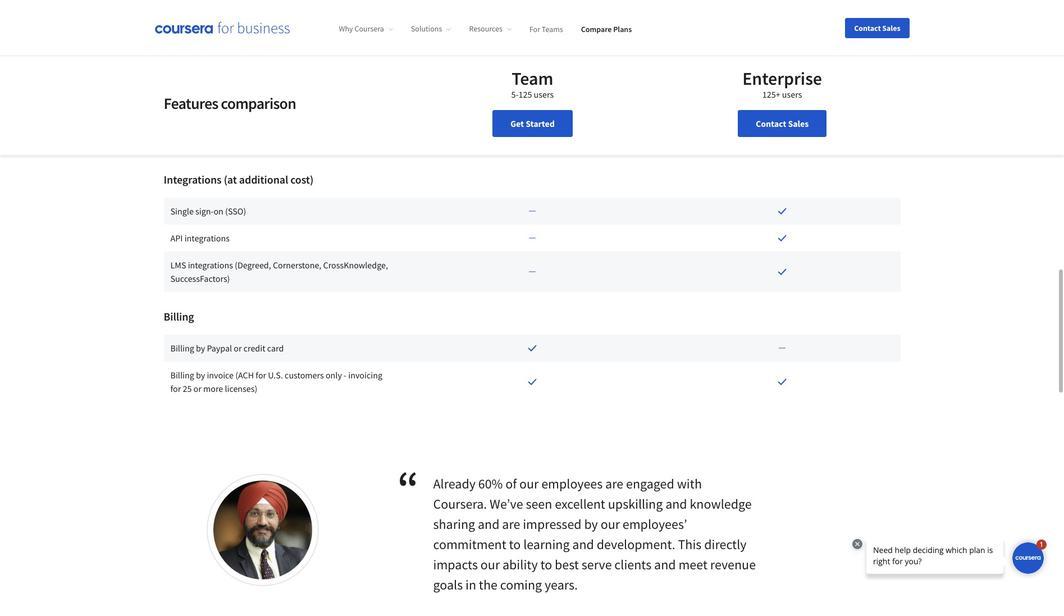 Task type: locate. For each thing, give the bounding box(es) containing it.
0 vertical spatial sales
[[883, 23, 901, 33]]

our up the
[[481, 556, 500, 573]]

1 horizontal spatial sales
[[883, 23, 901, 33]]

(ach
[[235, 369, 254, 381]]

60%
[[478, 475, 503, 492]]

billing for billing by paypal or credit card
[[170, 342, 194, 354]]

1 horizontal spatial contact
[[854, 23, 881, 33]]

contact sales button
[[845, 18, 910, 38]]

users right 125
[[534, 89, 554, 100]]

users right 125+
[[782, 89, 802, 100]]

on
[[214, 205, 223, 217]]

are
[[606, 475, 624, 492], [502, 515, 520, 533]]

sales for contact sales button on the top right
[[883, 23, 901, 33]]

integrations (at additional cost)
[[164, 172, 314, 186]]

our
[[520, 475, 539, 492], [601, 515, 620, 533], [481, 556, 500, 573]]

integrations down single sign-on (sso)
[[185, 232, 230, 244]]

1 vertical spatial for
[[170, 383, 181, 394]]

integrations for api
[[185, 232, 230, 244]]

2 horizontal spatial our
[[601, 515, 620, 533]]

integrations
[[164, 172, 222, 186]]

serve
[[582, 556, 612, 573]]

engaged
[[626, 475, 674, 492]]

1 horizontal spatial contact sales
[[854, 23, 901, 33]]

1 horizontal spatial or
[[234, 342, 242, 354]]

1 horizontal spatial are
[[606, 475, 624, 492]]

2 vertical spatial by
[[584, 515, 598, 533]]

team 5-125 users
[[511, 67, 554, 100]]

our down upskilling
[[601, 515, 620, 533]]

and down we've
[[478, 515, 500, 533]]

0 vertical spatial by
[[196, 342, 205, 354]]

clients
[[615, 556, 652, 573]]

learning
[[524, 536, 570, 553]]

teams
[[542, 24, 563, 34]]

-
[[344, 369, 347, 381]]

solutions
[[411, 24, 442, 34]]

card
[[267, 342, 284, 354]]

0 vertical spatial contact sales
[[854, 23, 901, 33]]

1 vertical spatial contact
[[756, 118, 787, 129]]

(sso)
[[225, 205, 246, 217]]

0 horizontal spatial for
[[170, 383, 181, 394]]

0 vertical spatial to
[[509, 536, 521, 553]]

resources
[[469, 24, 503, 34]]

billing inside billing by invoice (ach for u.s. customers only - invoicing for 25 or more licenses)
[[170, 369, 194, 381]]

features
[[164, 93, 218, 113]]

billing for billing by invoice (ach for u.s. customers only - invoicing for 25 or more licenses)
[[170, 369, 194, 381]]

impressed
[[523, 515, 582, 533]]

by up more
[[196, 369, 205, 381]]

our right of
[[520, 475, 539, 492]]

billing
[[164, 309, 194, 323], [170, 342, 194, 354], [170, 369, 194, 381]]

1 vertical spatial are
[[502, 515, 520, 533]]

team
[[512, 67, 553, 90]]

sharing
[[433, 515, 475, 533]]

compare plans link
[[581, 24, 632, 34]]

billing by invoice (ach for u.s. customers only - invoicing for 25 or more licenses)
[[170, 369, 383, 394]]

by
[[196, 342, 205, 354], [196, 369, 205, 381], [584, 515, 598, 533]]

or right 25
[[194, 383, 202, 394]]

0 vertical spatial are
[[606, 475, 624, 492]]

0 vertical spatial our
[[520, 475, 539, 492]]

for left 25
[[170, 383, 181, 394]]

executive business reviews
[[170, 109, 271, 120]]

mapping
[[256, 12, 290, 23]]

1 users from the left
[[534, 89, 554, 100]]

get started link
[[493, 110, 573, 137]]

contact
[[854, 23, 881, 33], [756, 118, 787, 129]]

integrations inside lms integrations (degreed, cornerstone, crossknowledge, successfactors)
[[188, 259, 233, 270]]

credit
[[244, 342, 265, 354]]

and right skills at the left top of page
[[192, 12, 207, 23]]

competency
[[208, 12, 255, 23]]

1 vertical spatial or
[[194, 383, 202, 394]]

contact sales
[[854, 23, 901, 33], [756, 118, 809, 129]]

lms integrations (degreed, cornerstone, crossknowledge, successfactors)
[[170, 259, 388, 284]]

(degreed,
[[235, 259, 271, 270]]

contact for contact sales button on the top right
[[854, 23, 881, 33]]

api integrations
[[170, 232, 230, 244]]

25
[[183, 383, 192, 394]]

0 horizontal spatial contact
[[756, 118, 787, 129]]

0 horizontal spatial contact sales
[[756, 118, 809, 129]]

and
[[192, 12, 207, 23], [666, 495, 687, 513], [478, 515, 500, 533], [573, 536, 594, 553], [654, 556, 676, 573]]

2 vertical spatial our
[[481, 556, 500, 573]]

business
[[208, 109, 241, 120]]

are up upskilling
[[606, 475, 624, 492]]

1 vertical spatial integrations
[[188, 259, 233, 270]]

development.
[[597, 536, 676, 553]]

cornerstone,
[[273, 259, 321, 270]]

and left meet
[[654, 556, 676, 573]]

to
[[509, 536, 521, 553], [541, 556, 552, 573]]

for
[[256, 369, 266, 381], [170, 383, 181, 394]]

1 vertical spatial contact sales
[[756, 118, 809, 129]]

0 horizontal spatial sales
[[788, 118, 809, 129]]

0 horizontal spatial users
[[534, 89, 554, 100]]

for left u.s.
[[256, 369, 266, 381]]

2 users from the left
[[782, 89, 802, 100]]

1 vertical spatial billing
[[170, 342, 194, 354]]

skills
[[170, 12, 190, 23]]

invoice
[[207, 369, 234, 381]]

lms
[[170, 259, 186, 270]]

contact inside button
[[854, 23, 881, 33]]

to up ability
[[509, 536, 521, 553]]

additional
[[239, 172, 288, 186]]

this
[[678, 536, 702, 553]]

crossknowledge,
[[323, 259, 388, 270]]

years.
[[545, 576, 578, 593]]

billing up 25
[[170, 369, 194, 381]]

or
[[234, 342, 242, 354], [194, 383, 202, 394]]

for teams link
[[530, 24, 563, 34]]

integrations up successfactors)
[[188, 259, 233, 270]]

sales inside button
[[883, 23, 901, 33]]

1 vertical spatial by
[[196, 369, 205, 381]]

to down learning in the bottom of the page
[[541, 556, 552, 573]]

1 vertical spatial our
[[601, 515, 620, 533]]

0 horizontal spatial to
[[509, 536, 521, 553]]

by inside billing by invoice (ach for u.s. customers only - invoicing for 25 or more licenses)
[[196, 369, 205, 381]]

manpreet s. image
[[213, 481, 312, 579]]

resources link
[[469, 24, 512, 34]]

by left paypal
[[196, 342, 205, 354]]

employees'
[[623, 515, 687, 533]]

1 vertical spatial sales
[[788, 118, 809, 129]]

are down we've
[[502, 515, 520, 533]]

by for paypal
[[196, 342, 205, 354]]

0 vertical spatial integrations
[[185, 232, 230, 244]]

users inside enterprise 125+ users
[[782, 89, 802, 100]]

compare
[[581, 24, 612, 34]]

more
[[203, 383, 223, 394]]

get started
[[511, 118, 555, 129]]

0 vertical spatial contact
[[854, 23, 881, 33]]

contact sales inside button
[[854, 23, 901, 33]]

users
[[534, 89, 554, 100], [782, 89, 802, 100]]

or left credit
[[234, 342, 242, 354]]

best
[[555, 556, 579, 573]]

upskilling
[[608, 495, 663, 513]]

1 vertical spatial to
[[541, 556, 552, 573]]

billing down successfactors)
[[164, 309, 194, 323]]

1 horizontal spatial for
[[256, 369, 266, 381]]

0 horizontal spatial or
[[194, 383, 202, 394]]

u.s.
[[268, 369, 283, 381]]

by down excellent
[[584, 515, 598, 533]]

integrations
[[185, 232, 230, 244], [188, 259, 233, 270]]

0 vertical spatial billing
[[164, 309, 194, 323]]

paypal
[[207, 342, 232, 354]]

billing left paypal
[[170, 342, 194, 354]]

(at
[[224, 172, 237, 186]]

by for invoice
[[196, 369, 205, 381]]

2 vertical spatial billing
[[170, 369, 194, 381]]

1 horizontal spatial users
[[782, 89, 802, 100]]

coming
[[500, 576, 542, 593]]



Task type: describe. For each thing, give the bounding box(es) containing it.
ability
[[503, 556, 538, 573]]

comparison
[[221, 93, 296, 113]]

employees
[[542, 475, 603, 492]]

sales for contact sales link
[[788, 118, 809, 129]]

enterprise 125+ users
[[743, 67, 822, 100]]

successfactors)
[[170, 273, 230, 284]]

for
[[530, 24, 540, 34]]

single
[[170, 205, 194, 217]]

invoicing
[[348, 369, 383, 381]]

0 horizontal spatial our
[[481, 556, 500, 573]]

in
[[466, 576, 476, 593]]

and down with
[[666, 495, 687, 513]]

goals
[[433, 576, 463, 593]]

customers
[[285, 369, 324, 381]]

the
[[479, 576, 498, 593]]

billing by paypal or credit card
[[170, 342, 284, 354]]

coursera for business image
[[155, 22, 290, 34]]

impacts
[[433, 556, 478, 573]]

licenses)
[[225, 383, 257, 394]]

coursera.
[[433, 495, 487, 513]]

only
[[326, 369, 342, 381]]

already
[[433, 475, 476, 492]]

1 horizontal spatial to
[[541, 556, 552, 573]]

0 horizontal spatial are
[[502, 515, 520, 533]]

contact for contact sales link
[[756, 118, 787, 129]]

why
[[339, 24, 353, 34]]

coursera
[[355, 24, 384, 34]]

success
[[212, 49, 249, 63]]

why coursera
[[339, 24, 384, 34]]

contact sales for contact sales button on the top right
[[854, 23, 901, 33]]

get
[[511, 118, 524, 129]]

integrations for lms
[[188, 259, 233, 270]]

1 horizontal spatial our
[[520, 475, 539, 492]]

started
[[526, 118, 555, 129]]

of
[[506, 475, 517, 492]]

contact sales for contact sales link
[[756, 118, 809, 129]]

5-
[[511, 89, 519, 100]]

0 vertical spatial for
[[256, 369, 266, 381]]

knowledge
[[690, 495, 752, 513]]

0 vertical spatial or
[[234, 342, 242, 354]]

meet
[[679, 556, 708, 573]]

api
[[170, 232, 183, 244]]

revenue
[[710, 556, 756, 573]]

plans
[[613, 24, 632, 34]]

enterprise
[[743, 67, 822, 90]]

125+
[[763, 89, 781, 100]]

by inside already 60% of our employees are engaged with coursera. we've seen excellent upskilling and knowledge sharing and are impressed by our employees' commitment to learning and development. this directly impacts our ability to best serve clients and meet revenue goals in the coming years.
[[584, 515, 598, 533]]

commitment
[[433, 536, 507, 553]]

for teams
[[530, 24, 563, 34]]

contact sales link
[[738, 110, 827, 137]]

sign-
[[195, 205, 214, 217]]

with
[[677, 475, 702, 492]]

solutions link
[[411, 24, 451, 34]]

why coursera link
[[339, 24, 393, 34]]

excellent
[[555, 495, 605, 513]]

125
[[519, 89, 532, 100]]

reviews
[[242, 109, 271, 120]]

executive
[[170, 109, 206, 120]]

customer
[[164, 49, 210, 63]]

or inside billing by invoice (ach for u.s. customers only - invoicing for 25 or more licenses)
[[194, 383, 202, 394]]

features comparison
[[164, 93, 296, 113]]

compare plans
[[581, 24, 632, 34]]

users inside team 5-125 users
[[534, 89, 554, 100]]

we've
[[490, 495, 523, 513]]

cost)
[[290, 172, 314, 186]]

skills and competency mapping
[[170, 12, 290, 23]]

seen
[[526, 495, 552, 513]]

directly
[[704, 536, 747, 553]]

customer success
[[164, 49, 249, 63]]

single sign-on (sso)
[[170, 205, 246, 217]]

billing for billing
[[164, 309, 194, 323]]

and up serve
[[573, 536, 594, 553]]

already 60% of our employees are engaged with coursera. we've seen excellent upskilling and knowledge sharing and are impressed by our employees' commitment to learning and development. this directly impacts our ability to best serve clients and meet revenue goals in the coming years.
[[433, 475, 756, 593]]



Task type: vqa. For each thing, say whether or not it's contained in the screenshot.
Contact to the right
yes



